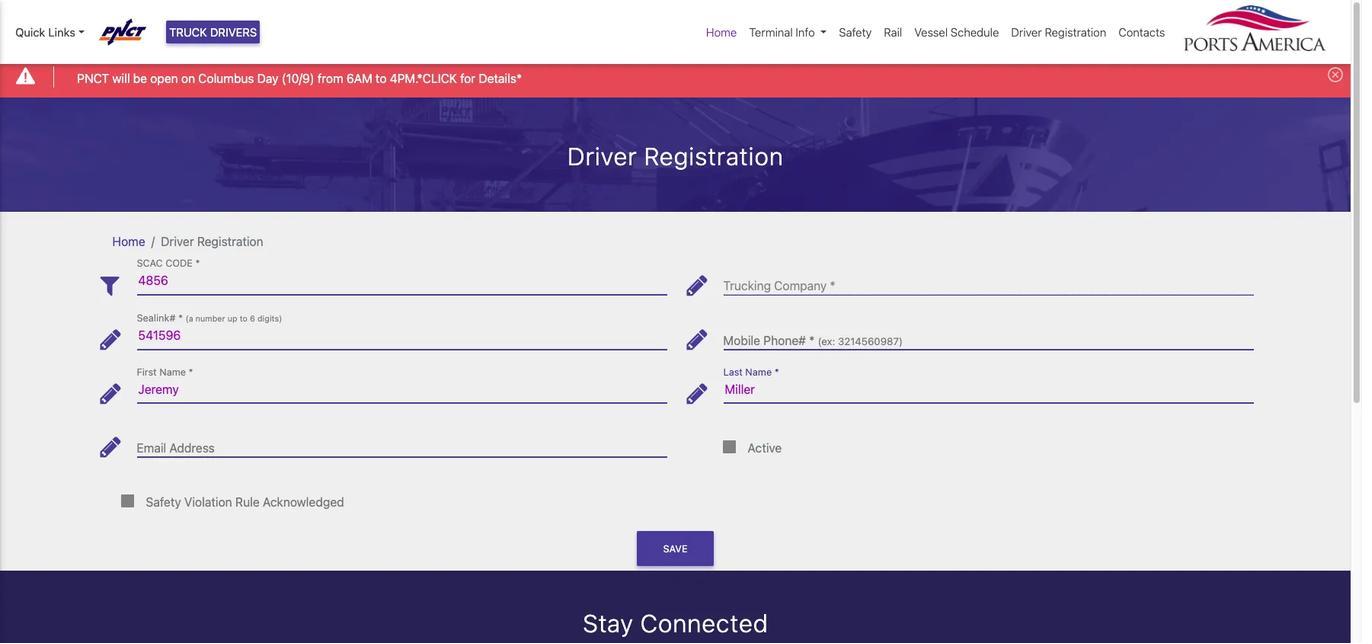 Task type: vqa. For each thing, say whether or not it's contained in the screenshot.
'PRIORITY'
no



Task type: locate. For each thing, give the bounding box(es) containing it.
(ex:
[[818, 335, 836, 348]]

rail link
[[878, 17, 909, 47]]

1 horizontal spatial safety
[[839, 25, 872, 39]]

1 horizontal spatial home link
[[700, 17, 743, 47]]

pnct will be open on columbus day (10/9) from 6am to 4pm.*click for details* alert
[[0, 56, 1351, 97]]

registration
[[1045, 25, 1107, 39], [644, 141, 784, 170], [197, 234, 263, 248]]

* down phone#
[[775, 366, 780, 378]]

0 vertical spatial registration
[[1045, 25, 1107, 39]]

to inside alert
[[376, 71, 387, 85]]

1 horizontal spatial home
[[707, 25, 737, 39]]

0 vertical spatial safety
[[839, 25, 872, 39]]

* right code
[[195, 258, 200, 269]]

0 horizontal spatial home link
[[112, 234, 145, 248]]

1 vertical spatial driver registration
[[568, 141, 784, 170]]

pnct
[[77, 71, 109, 85]]

truck drivers link
[[166, 21, 260, 44]]

on
[[181, 71, 195, 85]]

1 horizontal spatial name
[[746, 366, 772, 378]]

vessel
[[915, 25, 948, 39]]

home
[[707, 25, 737, 39], [112, 234, 145, 248]]

0 horizontal spatial name
[[159, 366, 186, 378]]

2 horizontal spatial driver registration
[[1012, 25, 1107, 39]]

6am
[[347, 71, 373, 85]]

quick
[[15, 25, 45, 39]]

truck
[[169, 25, 207, 39]]

to left 6
[[240, 314, 248, 323]]

0 horizontal spatial driver
[[161, 234, 194, 248]]

trucking company *
[[724, 279, 836, 293]]

0 horizontal spatial to
[[240, 314, 248, 323]]

safety left rail
[[839, 25, 872, 39]]

driver
[[1012, 25, 1043, 39], [568, 141, 637, 170], [161, 234, 194, 248]]

to
[[376, 71, 387, 85], [240, 314, 248, 323]]

rule
[[235, 495, 260, 509]]

1 vertical spatial to
[[240, 314, 248, 323]]

1 vertical spatial registration
[[644, 141, 784, 170]]

SCAC CODE * search field
[[137, 267, 667, 295]]

1 horizontal spatial driver
[[568, 141, 637, 170]]

contacts link
[[1113, 17, 1172, 47]]

email
[[137, 441, 166, 455]]

acknowledged
[[263, 495, 344, 509]]

name right last
[[746, 366, 772, 378]]

last
[[724, 366, 743, 378]]

safety for safety violation rule acknowledged
[[146, 495, 181, 509]]

email address
[[137, 441, 215, 455]]

* for scac code *
[[195, 258, 200, 269]]

vessel schedule
[[915, 25, 1000, 39]]

0 horizontal spatial driver registration
[[161, 234, 263, 248]]

0 vertical spatial driver registration
[[1012, 25, 1107, 39]]

links
[[48, 25, 75, 39]]

0 horizontal spatial safety
[[146, 495, 181, 509]]

for
[[460, 71, 476, 85]]

2 vertical spatial driver registration
[[161, 234, 263, 248]]

0 horizontal spatial home
[[112, 234, 145, 248]]

None text field
[[137, 322, 667, 350], [724, 322, 1254, 350], [137, 322, 667, 350], [724, 322, 1254, 350]]

2 vertical spatial registration
[[197, 234, 263, 248]]

* for last name *
[[775, 366, 780, 378]]

1 horizontal spatial to
[[376, 71, 387, 85]]

* right first
[[189, 366, 193, 378]]

Email Address text field
[[137, 429, 667, 457]]

contacts
[[1119, 25, 1166, 39]]

name for first
[[159, 366, 186, 378]]

(a
[[186, 314, 193, 323]]

*
[[195, 258, 200, 269], [830, 279, 836, 293], [178, 313, 183, 324], [810, 334, 815, 348], [189, 366, 193, 378], [775, 366, 780, 378]]

phone#
[[764, 334, 806, 348]]

terminal info
[[750, 25, 815, 39]]

1 horizontal spatial driver registration
[[568, 141, 784, 170]]

1 horizontal spatial registration
[[644, 141, 784, 170]]

safety inside safety link
[[839, 25, 872, 39]]

2 vertical spatial driver
[[161, 234, 194, 248]]

0 vertical spatial home
[[707, 25, 737, 39]]

1 vertical spatial safety
[[146, 495, 181, 509]]

vessel schedule link
[[909, 17, 1006, 47]]

info
[[796, 25, 815, 39]]

* left the (ex: in the bottom of the page
[[810, 334, 815, 348]]

home link up scac
[[112, 234, 145, 248]]

will
[[112, 71, 130, 85]]

safety left the "violation"
[[146, 495, 181, 509]]

truck drivers
[[169, 25, 257, 39]]

1 vertical spatial home
[[112, 234, 145, 248]]

company
[[775, 279, 827, 293]]

home link left terminal
[[700, 17, 743, 47]]

to inside sealink# * (a number up to 6 digits)
[[240, 314, 248, 323]]

home left terminal
[[707, 25, 737, 39]]

0 vertical spatial driver
[[1012, 25, 1043, 39]]

0 vertical spatial to
[[376, 71, 387, 85]]

last name *
[[724, 366, 780, 378]]

schedule
[[951, 25, 1000, 39]]

name
[[159, 366, 186, 378], [746, 366, 772, 378]]

* right "company"
[[830, 279, 836, 293]]

quick links link
[[15, 24, 84, 41]]

be
[[133, 71, 147, 85]]

terminal
[[750, 25, 793, 39]]

home up scac
[[112, 234, 145, 248]]

day
[[257, 71, 279, 85]]

home link
[[700, 17, 743, 47], [112, 234, 145, 248]]

code
[[166, 258, 193, 269]]

scac code *
[[137, 258, 200, 269]]

* for mobile phone# * (ex: 3214560987)
[[810, 334, 815, 348]]

open
[[150, 71, 178, 85]]

name right first
[[159, 366, 186, 378]]

driver registration
[[1012, 25, 1107, 39], [568, 141, 784, 170], [161, 234, 263, 248]]

1 name from the left
[[159, 366, 186, 378]]

2 name from the left
[[746, 366, 772, 378]]

2 horizontal spatial driver
[[1012, 25, 1043, 39]]

safety
[[839, 25, 872, 39], [146, 495, 181, 509]]

to right the 6am
[[376, 71, 387, 85]]



Task type: describe. For each thing, give the bounding box(es) containing it.
trucking
[[724, 279, 771, 293]]

columbus
[[198, 71, 254, 85]]

* for first name *
[[189, 366, 193, 378]]

terminal info link
[[743, 17, 833, 47]]

up
[[228, 314, 237, 323]]

First Name * text field
[[137, 376, 667, 404]]

stay
[[583, 609, 634, 638]]

active
[[748, 441, 782, 455]]

Last Name * text field
[[724, 376, 1254, 404]]

quick links
[[15, 25, 75, 39]]

address
[[170, 441, 215, 455]]

safety link
[[833, 17, 878, 47]]

details*
[[479, 71, 522, 85]]

first name *
[[137, 366, 193, 378]]

driver registration inside driver registration link
[[1012, 25, 1107, 39]]

(10/9)
[[282, 71, 315, 85]]

sealink#
[[137, 313, 176, 324]]

safety for safety
[[839, 25, 872, 39]]

mobile phone# * (ex: 3214560987)
[[724, 334, 903, 348]]

3214560987)
[[838, 335, 903, 348]]

from
[[318, 71, 343, 85]]

0 horizontal spatial registration
[[197, 234, 263, 248]]

name for last
[[746, 366, 772, 378]]

1 vertical spatial driver
[[568, 141, 637, 170]]

close image
[[1329, 67, 1344, 83]]

pnct will be open on columbus day (10/9) from 6am to 4pm.*click for details* link
[[77, 69, 522, 87]]

pnct will be open on columbus day (10/9) from 6am to 4pm.*click for details*
[[77, 71, 522, 85]]

number
[[196, 314, 225, 323]]

safety violation rule acknowledged
[[146, 495, 344, 509]]

* left (a
[[178, 313, 183, 324]]

1 vertical spatial home link
[[112, 234, 145, 248]]

driver registration link
[[1006, 17, 1113, 47]]

violation
[[184, 495, 232, 509]]

rail
[[884, 25, 903, 39]]

6
[[250, 314, 255, 323]]

mobile
[[724, 334, 761, 348]]

Trucking Company * text field
[[724, 267, 1254, 295]]

sealink# * (a number up to 6 digits)
[[137, 313, 282, 324]]

stay connected
[[583, 609, 769, 638]]

save
[[664, 543, 688, 555]]

connected
[[641, 609, 769, 638]]

4pm.*click
[[390, 71, 457, 85]]

drivers
[[210, 25, 257, 39]]

save button
[[638, 531, 714, 567]]

digits)
[[258, 314, 282, 323]]

2 horizontal spatial registration
[[1045, 25, 1107, 39]]

first
[[137, 366, 157, 378]]

* for trucking company *
[[830, 279, 836, 293]]

0 vertical spatial home link
[[700, 17, 743, 47]]

scac
[[137, 258, 163, 269]]



